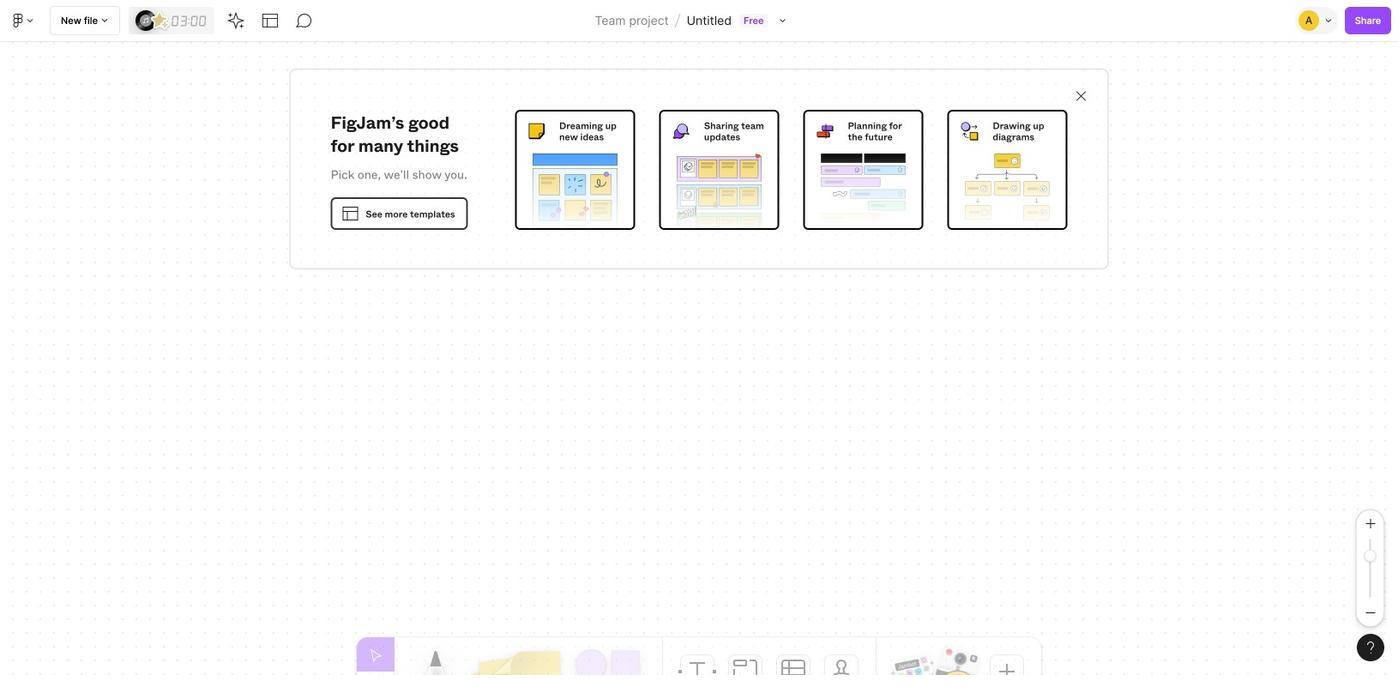 Task type: locate. For each thing, give the bounding box(es) containing it.
make something use cases list box
[[515, 110, 1068, 233]]

view comments image
[[296, 12, 313, 29]]

multiplayer tools image
[[1323, 0, 1336, 41]]

dreaming up new ideas option
[[515, 110, 635, 233]]



Task type: describe. For each thing, give the bounding box(es) containing it.
sharing team updates option
[[659, 110, 779, 233]]

main toolbar region
[[0, 0, 1398, 42]]

drawing up diagrams option
[[947, 110, 1068, 233]]

File name text field
[[686, 9, 733, 32]]

planning for the future option
[[803, 110, 923, 230]]



Task type: vqa. For each thing, say whether or not it's contained in the screenshot.
"Help" icon
no



